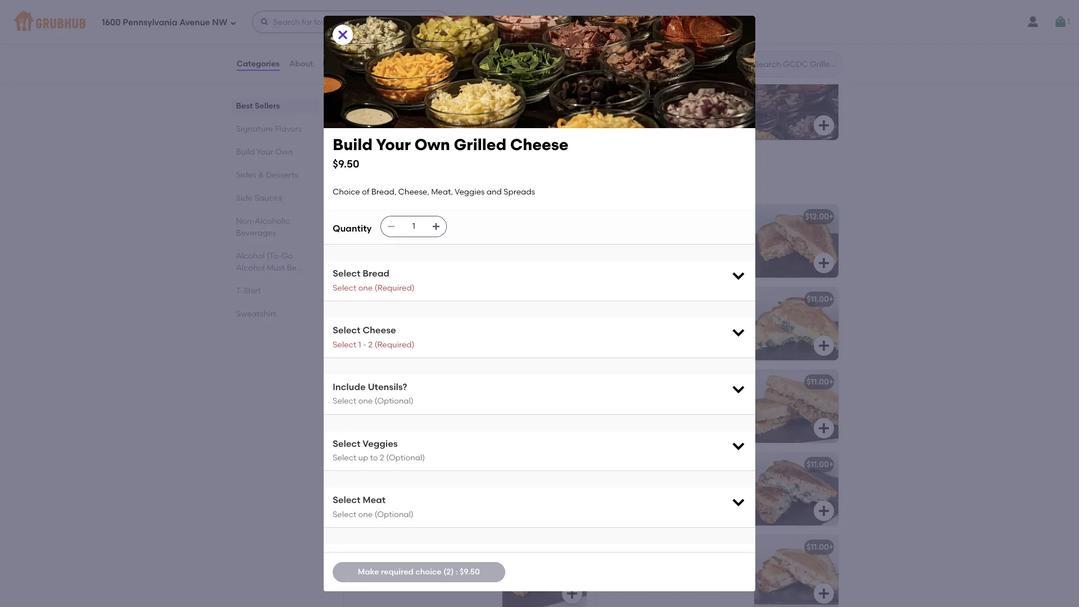 Task type: describe. For each thing, give the bounding box(es) containing it.
cheese inside select cheese select 1 - 2 (required)
[[363, 325, 396, 336]]

roasted
[[678, 475, 709, 485]]

diced for jalapeno,
[[420, 393, 442, 402]]

mediterranean
[[351, 460, 408, 469]]

select bread select one (required)
[[333, 268, 415, 293]]

10 select from the top
[[333, 552, 360, 562]]

most
[[342, 53, 360, 63]]

on
[[394, 53, 404, 63]]

grubhub
[[406, 53, 440, 63]]

buffalo blue
[[351, 294, 397, 304]]

(bell
[[657, 404, 674, 414]]

cheddar and blue cheese, buffalo crunch (diced carrot, celery, onion), ranch and hot sauce
[[351, 310, 487, 343]]

0 vertical spatial blue
[[380, 294, 397, 304]]

choice
[[415, 567, 442, 577]]

$11.00 for mozzarella cheese, roasted mushrooms, spinach, truffle herb aioli
[[807, 460, 829, 469]]

sweatshirt tab
[[236, 308, 315, 320]]

about button
[[289, 44, 314, 84]]

$11.00 for mozzarella cheese, spinach, basil, pesto
[[807, 294, 829, 304]]

t-shirt
[[236, 286, 261, 296]]

hot
[[394, 333, 408, 343]]

pepper inside cheddar and pepper jack cheese, cajun crunch (bell pepper, celery, onion) remoulade
[[656, 393, 683, 402]]

choice
[[333, 187, 360, 197]]

mac inside cheddar cheese, diced jalapeno, pulled pork, mac and chees, bbq sauce
[[397, 404, 413, 414]]

build for build your own grilled cheese $9.50
[[333, 135, 373, 154]]

chees,
[[432, 404, 459, 414]]

select veggies select up to 2 (optional)
[[333, 438, 425, 463]]

7 select from the top
[[333, 453, 356, 463]]

non-
[[236, 216, 255, 226]]

(optional) inside select veggies select up to 2 (optional)
[[386, 453, 425, 463]]

cheese inside signature flavors gcdc's famous signature flavors: available as a grilled cheese, patty melt, or mac & cheese bowl.
[[622, 182, 647, 190]]

0 horizontal spatial bbq
[[351, 377, 368, 387]]

jack inside cheddar and pepper jack cheese, cajun crunch (bell pepper, celery, onion) remoulade
[[685, 393, 704, 402]]

sweatshirt
[[236, 309, 276, 319]]

pesto
[[603, 322, 624, 331]]

sauekraut,
[[444, 558, 485, 568]]

mozzarella for pesto
[[603, 310, 643, 320]]

4 select from the top
[[333, 340, 356, 349]]

0 vertical spatial spreads
[[504, 187, 535, 197]]

available
[[457, 182, 487, 190]]

tomato
[[352, 103, 382, 113]]

melt
[[625, 542, 641, 552]]

jalapeno,
[[444, 393, 483, 402]]

crunch inside cheddar and blue cheese, buffalo crunch (diced carrot, celery, onion), ranch and hot sauce
[[351, 322, 379, 331]]

$11.00 for cheddar and pepper jack cheese, cajun crunch (bell pepper, celery, onion) remoulade
[[807, 377, 829, 387]]

select cheese select 1 - 2 (required)
[[333, 325, 415, 349]]

$11.00 + for mozzarella cheese, roasted mushrooms, spinach, truffle herb aioli
[[807, 460, 834, 469]]

flavors for signature flavors gcdc's famous signature flavors: available as a grilled cheese, patty melt, or mac & cheese bowl.
[[402, 166, 445, 180]]

select meat select one (optional)
[[333, 495, 414, 519]]

-
[[363, 340, 366, 349]]

$11.00 + for mozzarella cheese, spinach, basil, pesto
[[807, 294, 834, 304]]

build your own grilled cheese $9.50
[[333, 135, 569, 170]]

mediterranean image
[[502, 452, 587, 525]]

non-alcoholic beverages tab
[[236, 215, 315, 239]]

pico
[[640, 239, 656, 249]]

diced for tomato,
[[423, 228, 445, 237]]

gcdc's
[[342, 182, 368, 190]]

grilled inside signature flavors gcdc's famous signature flavors: available as a grilled cheese, patty melt, or mac & cheese bowl.
[[504, 182, 525, 190]]

search icon image
[[736, 57, 750, 71]]

$11.00 for cheddar and blue cheese, buffalo crunch (diced carrot, celery, onion), ranch and hot sauce
[[555, 294, 577, 304]]

cheddar cheese, diced jalapeno, pulled pork, mac and chees, bbq sauce
[[351, 393, 483, 425]]

required
[[381, 567, 414, 577]]

celery, inside cheddar and blue cheese, buffalo crunch (diced carrot, celery, onion), ranch and hot sauce
[[435, 322, 459, 331]]

ordered
[[362, 53, 392, 63]]

make required choice (2) : $9.50
[[358, 567, 480, 577]]

buffalo blue image
[[502, 287, 587, 360]]

flavors for signature flavors
[[275, 124, 302, 134]]

reuben
[[351, 542, 380, 552]]

blue inside cheddar and blue cheese, buffalo crunch (diced carrot, celery, onion), ranch and hot sauce
[[404, 310, 420, 320]]

& inside signature flavors gcdc's famous signature flavors: available as a grilled cheese, patty melt, or mac & cheese bowl.
[[616, 182, 621, 190]]

celery, inside cheddar and pepper jack cheese, cajun crunch (bell pepper, celery, onion) remoulade
[[707, 404, 732, 414]]

cheese inside build your own grilled cheese $9.50
[[510, 135, 569, 154]]

best sellers
[[236, 101, 280, 111]]

meat
[[363, 495, 386, 506]]

reuben image
[[502, 535, 587, 607]]

veggies inside select veggies select up to 2 (optional)
[[363, 438, 398, 449]]

buffalo inside cheddar and blue cheese, buffalo crunch (diced carrot, celery, onion), ranch and hot sauce
[[455, 310, 482, 320]]

your for build your own grilled cheese $9.50 +
[[625, 103, 642, 113]]

0 horizontal spatial buffalo
[[351, 294, 378, 304]]

(diced
[[381, 322, 405, 331]]

+ for buffalo blue image
[[577, 294, 582, 304]]

+ for 'truffle herb' image
[[829, 460, 834, 469]]

reviews button
[[322, 44, 355, 84]]

categories
[[237, 59, 280, 68]]

$13.00
[[553, 542, 577, 552]]

mozzarella for spinach,
[[603, 475, 643, 485]]

feta
[[395, 475, 412, 485]]

signature flavors tab
[[236, 123, 315, 135]]

pork,
[[376, 404, 395, 414]]

cajun image
[[754, 370, 839, 443]]

build your own tab
[[236, 146, 315, 158]]

best for best sellers
[[236, 101, 253, 111]]

$11.00 + for cheddar and blue cheese, buffalo crunch (diced carrot, celery, onion), ranch and hot sauce
[[555, 294, 582, 304]]

(required) inside select cheese select 1 - 2 (required)
[[375, 340, 415, 349]]

select spreads
[[333, 552, 399, 562]]

jack inside pepper jack cheese, chorizo crumble, pico de gallo, avocado crema
[[632, 228, 651, 237]]

1 inside button
[[1067, 17, 1070, 26]]

crema
[[603, 250, 629, 260]]

svg image inside 1 button
[[1054, 15, 1067, 29]]

pizza
[[603, 542, 623, 552]]

(optional) for include utensils?
[[375, 396, 414, 406]]

2 for cheese
[[368, 340, 373, 349]]

3 select from the top
[[333, 325, 360, 336]]

tomato soup cup $4.00
[[352, 103, 422, 126]]

include utensils? select one (optional)
[[333, 382, 414, 406]]

cheddar and pepper jack cheese, cajun crunch (bell pepper, celery, onion) remoulade
[[603, 393, 737, 425]]

mozzarella,
[[351, 475, 393, 485]]

and inside cheddar cheese, diced jalapeno, pulled pork, mac and chees, bbq sauce
[[415, 404, 430, 414]]

bbq image
[[502, 370, 587, 443]]

:
[[456, 567, 458, 577]]

bbq inside cheddar cheese, diced jalapeno, pulled pork, mac and chees, bbq sauce
[[461, 404, 477, 414]]

gallo,
[[670, 239, 693, 249]]

to
[[370, 453, 378, 463]]

de
[[658, 239, 669, 249]]

chorizo
[[686, 228, 715, 237]]

cheese inside build your own grilled cheese $9.50 +
[[691, 103, 721, 113]]

$9.50 for build your own grilled cheese $9.50 +
[[604, 117, 624, 126]]

tomato, inside american cheese, diced tomato, bacon
[[447, 228, 478, 237]]

mushrooms,
[[603, 487, 649, 496]]

side sauces
[[236, 193, 282, 203]]

build your own
[[236, 147, 293, 157]]

+ for pizza melt image
[[829, 542, 834, 552]]

best sellers most ordered on grubhub
[[342, 38, 440, 63]]

meat,
[[431, 187, 453, 197]]

non-alcoholic beverages
[[236, 216, 290, 238]]

utensils?
[[368, 382, 407, 392]]

mozzarella, feta cheese, spinach, tomato, diced red onion
[[351, 475, 480, 496]]

sellers for best sellers most ordered on grubhub
[[371, 38, 410, 52]]

8 select from the top
[[333, 495, 360, 506]]

2 for veggies
[[380, 453, 384, 463]]

$12.00 +
[[805, 212, 834, 221]]

+ for "green goddess" image
[[829, 294, 834, 304]]

goddess
[[628, 294, 662, 304]]

bowl.
[[649, 182, 666, 190]]

+ for southwest image
[[829, 212, 834, 221]]

a
[[498, 182, 502, 190]]

t-
[[236, 286, 244, 296]]

(optional) for select meat
[[375, 510, 414, 519]]

onion),
[[461, 322, 487, 331]]

famous
[[369, 182, 396, 190]]

cheese, inside mozzarella cheese, spinach, basil, pesto
[[645, 310, 676, 320]]

$11.00 + for cheddar and pepper jack cheese, cajun crunch (bell pepper, celery, onion) remoulade
[[807, 377, 834, 387]]

avocado
[[695, 239, 729, 249]]

diced inside mozzarella, feta cheese, spinach, tomato, diced red onion
[[384, 487, 406, 496]]

alcoholic
[[255, 216, 290, 226]]

(required) inside select bread select one (required)
[[375, 283, 415, 293]]

make
[[358, 567, 379, 577]]

cheese, inside mozzarella cheese, roasted mushrooms, spinach, truffle herb aioli
[[645, 475, 676, 485]]



Task type: locate. For each thing, give the bounding box(es) containing it.
3 one from the top
[[358, 510, 373, 519]]

buffalo
[[351, 294, 378, 304], [455, 310, 482, 320]]

0 vertical spatial one
[[358, 283, 373, 293]]

your for build your own grilled cheese $9.50
[[376, 135, 411, 154]]

own inside build your own tab
[[275, 147, 293, 157]]

southwest image
[[754, 204, 839, 277]]

(optional) up feta
[[386, 453, 425, 463]]

pizza melt
[[603, 542, 641, 552]]

(optional) down the meat
[[375, 510, 414, 519]]

1 horizontal spatial buffalo
[[455, 310, 482, 320]]

basil,
[[713, 310, 733, 320]]

2 (required) from the top
[[375, 340, 415, 349]]

0 vertical spatial sellers
[[371, 38, 410, 52]]

&
[[258, 170, 264, 180], [616, 182, 621, 190]]

tomato, down mozzarella,
[[351, 487, 382, 496]]

own for build your own grilled cheese $9.50 +
[[644, 103, 662, 113]]

best up the most
[[342, 38, 368, 52]]

(optional) inside include utensils? select one (optional)
[[375, 396, 414, 406]]

your inside tab
[[257, 147, 273, 157]]

1 horizontal spatial tomato,
[[447, 228, 478, 237]]

sellers
[[371, 38, 410, 52], [255, 101, 280, 111]]

bread
[[363, 268, 389, 279]]

1 vertical spatial buffalo
[[455, 310, 482, 320]]

quantity
[[333, 223, 372, 234]]

onion)
[[603, 416, 627, 425]]

2 vertical spatial signature
[[397, 182, 429, 190]]

bread,
[[371, 187, 396, 197]]

1 horizontal spatial bbq
[[461, 404, 477, 414]]

include
[[333, 382, 366, 392]]

onion
[[425, 487, 448, 496]]

cheddar inside cheddar and blue cheese, buffalo crunch (diced carrot, celery, onion), ranch and hot sauce
[[351, 310, 385, 320]]

sides & desserts
[[236, 170, 298, 180]]

0 horizontal spatial 2
[[368, 340, 373, 349]]

soup
[[384, 103, 403, 113]]

select left up
[[333, 453, 356, 463]]

and up (diced
[[387, 310, 402, 320]]

signature left meat,
[[397, 182, 429, 190]]

1
[[1067, 17, 1070, 26], [358, 340, 361, 349]]

sauce down the pulled
[[351, 416, 375, 425]]

1 vertical spatial &
[[616, 182, 621, 190]]

pepper up crumble,
[[603, 228, 630, 237]]

1 horizontal spatial pepper
[[656, 393, 683, 402]]

desserts
[[266, 170, 298, 180]]

1 select from the top
[[333, 268, 360, 279]]

bbq down jalapeno,
[[461, 404, 477, 414]]

buffalo up onion),
[[455, 310, 482, 320]]

2 horizontal spatial own
[[644, 103, 662, 113]]

0 vertical spatial spinach,
[[678, 310, 711, 320]]

aioli
[[603, 498, 619, 508]]

$11.00 +
[[555, 294, 582, 304], [807, 294, 834, 304], [807, 377, 834, 387], [807, 460, 834, 469], [807, 542, 834, 552]]

0 vertical spatial 2
[[368, 340, 373, 349]]

& right or
[[616, 182, 621, 190]]

2 vertical spatial one
[[358, 510, 373, 519]]

0 vertical spatial bbq
[[351, 377, 368, 387]]

side sauces tab
[[236, 192, 315, 204]]

sellers inside best sellers most ordered on grubhub
[[371, 38, 410, 52]]

0 horizontal spatial build
[[236, 147, 255, 157]]

select inside include utensils? select one (optional)
[[333, 396, 356, 406]]

one down the meat
[[358, 510, 373, 519]]

bacon
[[351, 239, 375, 249]]

veggies up to
[[363, 438, 398, 449]]

your
[[625, 103, 642, 113], [376, 135, 411, 154], [257, 147, 273, 157]]

svg image
[[565, 119, 579, 132], [432, 222, 441, 231], [565, 256, 579, 270], [731, 268, 746, 283], [731, 324, 746, 340], [731, 381, 746, 397], [565, 421, 579, 435], [731, 494, 746, 510], [817, 504, 831, 517], [731, 551, 746, 567]]

flavors up "choice of bread, cheese, meat, veggies and spreads"
[[402, 166, 445, 180]]

6 select from the top
[[333, 438, 360, 449]]

pennsylvania
[[123, 17, 177, 27]]

0 horizontal spatial spreads
[[363, 552, 399, 562]]

celery, right the "carrot,"
[[435, 322, 459, 331]]

& right sides
[[258, 170, 264, 180]]

one for bread
[[358, 283, 373, 293]]

Input item quantity number field
[[401, 216, 426, 237]]

0 horizontal spatial celery,
[[435, 322, 459, 331]]

1 horizontal spatial sauce
[[410, 333, 434, 343]]

0 horizontal spatial jack
[[632, 228, 651, 237]]

1 vertical spatial american
[[351, 228, 388, 237]]

$9.50 inside build your own grilled cheese $9.50
[[333, 157, 359, 170]]

crunch inside cheddar and pepper jack cheese, cajun crunch (bell pepper, celery, onion) remoulade
[[627, 404, 656, 414]]

1 vertical spatial spreads
[[363, 552, 399, 562]]

celery, right 'pepper,'
[[707, 404, 732, 414]]

truffle herb image
[[754, 452, 839, 525]]

(2)
[[443, 567, 454, 577]]

0 vertical spatial diced
[[423, 228, 445, 237]]

signature down best sellers
[[236, 124, 273, 134]]

0 horizontal spatial veggies
[[363, 438, 398, 449]]

0 vertical spatial jack
[[632, 228, 651, 237]]

green goddess image
[[754, 287, 839, 360]]

best inside best sellers most ordered on grubhub
[[342, 38, 368, 52]]

jack up 'pepper,'
[[685, 393, 704, 402]]

diced inside american cheese, diced tomato, bacon
[[423, 228, 445, 237]]

blue up the "carrot,"
[[404, 310, 420, 320]]

flavors:
[[430, 182, 455, 190]]

diced down "choice of bread, cheese, meat, veggies and spreads"
[[423, 228, 445, 237]]

best
[[342, 38, 368, 52], [236, 101, 253, 111]]

signature for signature flavors
[[236, 124, 273, 134]]

cheese, inside pepper jack cheese, chorizo crumble, pico de gallo, avocado crema
[[653, 228, 684, 237]]

grilled inside build your own grilled cheese $9.50
[[454, 135, 506, 154]]

mozzarella inside mozzarella cheese, spinach, basil, pesto
[[603, 310, 643, 320]]

and inside cheddar and pepper jack cheese, cajun crunch (bell pepper, celery, onion) remoulade
[[639, 393, 654, 402]]

about
[[289, 59, 313, 68]]

1 horizontal spatial sellers
[[371, 38, 410, 52]]

american up bacon
[[351, 228, 388, 237]]

1 horizontal spatial jack
[[685, 393, 704, 402]]

0 horizontal spatial tomato,
[[351, 487, 382, 496]]

american cheese, diced tomato, bacon
[[351, 228, 478, 249]]

1 inside select cheese select 1 - 2 (required)
[[358, 340, 361, 349]]

build for build your own grilled cheese $9.50 +
[[604, 103, 624, 113]]

select left -
[[333, 340, 356, 349]]

1 vertical spatial veggies
[[363, 438, 398, 449]]

mac inside signature flavors gcdc's famous signature flavors: available as a grilled cheese, patty melt, or mac & cheese bowl.
[[600, 182, 614, 190]]

cheese, inside mozzarella, feta cheese, spinach, tomato, diced red onion
[[414, 475, 445, 485]]

spinach, inside mozzarella, feta cheese, spinach, tomato, diced red onion
[[447, 475, 480, 485]]

2 vertical spatial (optional)
[[375, 510, 414, 519]]

sellers for best sellers
[[255, 101, 280, 111]]

signature inside tab
[[236, 124, 273, 134]]

0 vertical spatial (required)
[[375, 283, 415, 293]]

0 horizontal spatial sellers
[[255, 101, 280, 111]]

build inside build your own grilled cheese $9.50 +
[[604, 103, 624, 113]]

0 horizontal spatial flavors
[[275, 124, 302, 134]]

sellers up the on
[[371, 38, 410, 52]]

own
[[644, 103, 662, 113], [415, 135, 450, 154], [275, 147, 293, 157]]

$9.50 for make required choice (2) : $9.50
[[460, 567, 480, 577]]

pepper,
[[676, 404, 705, 414]]

2 mozzarella from the top
[[603, 475, 643, 485]]

+ inside build your own grilled cheese $9.50 +
[[624, 117, 629, 126]]

up
[[358, 453, 368, 463]]

0 horizontal spatial &
[[258, 170, 264, 180]]

2 one from the top
[[358, 396, 373, 406]]

1 vertical spatial mac
[[397, 404, 413, 414]]

2 right -
[[368, 340, 373, 349]]

own for build your own
[[275, 147, 293, 157]]

avenue
[[179, 17, 210, 27]]

best up signature flavors
[[236, 101, 253, 111]]

one up buffalo blue
[[358, 283, 373, 293]]

0 horizontal spatial 1
[[358, 340, 361, 349]]

cheese, inside "swiss cheese, pastrami, sauekraut, mustard"
[[373, 558, 404, 568]]

1 vertical spatial 1
[[358, 340, 361, 349]]

own inside build your own grilled cheese $9.50
[[415, 135, 450, 154]]

american
[[377, 212, 414, 221], [351, 228, 388, 237]]

select down buffalo blue
[[333, 325, 360, 336]]

of
[[362, 187, 370, 197]]

cheese, inside cheddar cheese, diced jalapeno, pulled pork, mac and chees, bbq sauce
[[387, 393, 418, 402]]

mozzarella up mushrooms,
[[603, 475, 643, 485]]

spinach, down roasted
[[650, 487, 684, 496]]

spinach, left basil,
[[678, 310, 711, 320]]

1 vertical spatial (required)
[[375, 340, 415, 349]]

pulled
[[351, 404, 374, 414]]

sellers inside the 'best sellers' 'tab'
[[255, 101, 280, 111]]

cajun
[[603, 404, 625, 414]]

1 horizontal spatial veggies
[[455, 187, 485, 197]]

cheddar for crunch
[[351, 310, 385, 320]]

mac right or
[[600, 182, 614, 190]]

signature flavors gcdc's famous signature flavors: available as a grilled cheese, patty melt, or mac & cheese bowl.
[[342, 166, 666, 190]]

0 vertical spatial tomato,
[[447, 228, 478, 237]]

spreads right a
[[504, 187, 535, 197]]

flavors up build your own tab
[[275, 124, 302, 134]]

0 vertical spatial $9.50
[[604, 117, 624, 126]]

spreads up make
[[363, 552, 399, 562]]

$9.50 inside build your own grilled cheese $9.50 +
[[604, 117, 624, 126]]

your for build your own
[[257, 147, 273, 157]]

1 horizontal spatial crunch
[[627, 404, 656, 414]]

2 inside select veggies select up to 2 (optional)
[[380, 453, 384, 463]]

$4.00
[[352, 117, 373, 126]]

cheese, inside cheddar and blue cheese, buffalo crunch (diced carrot, celery, onion), ranch and hot sauce
[[422, 310, 453, 320]]

2 select from the top
[[333, 283, 356, 293]]

and left chees,
[[415, 404, 430, 414]]

1 horizontal spatial blue
[[404, 310, 420, 320]]

(optional) down utensils?
[[375, 396, 414, 406]]

swiss cheese, pastrami, sauekraut, mustard
[[351, 558, 485, 579]]

0 vertical spatial &
[[258, 170, 264, 180]]

0 horizontal spatial your
[[257, 147, 273, 157]]

tab
[[236, 250, 315, 274]]

2 horizontal spatial your
[[625, 103, 642, 113]]

0 vertical spatial mozzarella
[[603, 310, 643, 320]]

flavors inside signature flavors gcdc's famous signature flavors: available as a grilled cheese, patty melt, or mac & cheese bowl.
[[402, 166, 445, 180]]

cheese
[[691, 103, 721, 113], [510, 135, 569, 154], [622, 182, 647, 190], [363, 325, 396, 336]]

0 vertical spatial sauce
[[410, 333, 434, 343]]

1 horizontal spatial best
[[342, 38, 368, 52]]

0 vertical spatial (optional)
[[375, 396, 414, 406]]

one left pork,
[[358, 396, 373, 406]]

cheddar up cajun
[[603, 393, 637, 402]]

choice of bread, cheese, meat, veggies and spreads
[[333, 187, 535, 197]]

one inside select bread select one (required)
[[358, 283, 373, 293]]

1 button
[[1054, 12, 1070, 32]]

mozzarella cheese, roasted mushrooms, spinach, truffle herb aioli
[[603, 475, 730, 508]]

own for build your own grilled cheese $9.50
[[415, 135, 450, 154]]

0 vertical spatial american
[[377, 212, 414, 221]]

shirt
[[244, 286, 261, 296]]

0 horizontal spatial pepper
[[603, 228, 630, 237]]

reviews
[[323, 59, 354, 68]]

1 vertical spatial pepper
[[656, 393, 683, 402]]

one for meat
[[358, 510, 373, 519]]

1 horizontal spatial spreads
[[504, 187, 535, 197]]

mozzarella up pesto on the bottom right of page
[[603, 310, 643, 320]]

0 horizontal spatial sauce
[[351, 416, 375, 425]]

1 horizontal spatial own
[[415, 135, 450, 154]]

1 vertical spatial sauce
[[351, 416, 375, 425]]

select up up
[[333, 438, 360, 449]]

sauces
[[254, 193, 282, 203]]

sauce down the "carrot,"
[[410, 333, 434, 343]]

2 vertical spatial grilled
[[504, 182, 525, 190]]

your inside build your own grilled cheese $9.50
[[376, 135, 411, 154]]

1 horizontal spatial your
[[376, 135, 411, 154]]

bbq up the pulled
[[351, 377, 368, 387]]

cup
[[405, 103, 422, 113]]

0 vertical spatial pepper
[[603, 228, 630, 237]]

1 vertical spatial spinach,
[[447, 475, 480, 485]]

one
[[358, 283, 373, 293], [358, 396, 373, 406], [358, 510, 373, 519]]

select
[[333, 268, 360, 279], [333, 283, 356, 293], [333, 325, 360, 336], [333, 340, 356, 349], [333, 396, 356, 406], [333, 438, 360, 449], [333, 453, 356, 463], [333, 495, 360, 506], [333, 510, 356, 519], [333, 552, 360, 562]]

bbq
[[351, 377, 368, 387], [461, 404, 477, 414]]

2
[[368, 340, 373, 349], [380, 453, 384, 463]]

mac right pork,
[[397, 404, 413, 414]]

1 vertical spatial mozzarella
[[603, 475, 643, 485]]

veggies
[[455, 187, 485, 197], [363, 438, 398, 449]]

best inside 'tab'
[[236, 101, 253, 111]]

1 horizontal spatial mac
[[600, 182, 614, 190]]

1 vertical spatial one
[[358, 396, 373, 406]]

your inside build your own grilled cheese $9.50 +
[[625, 103, 642, 113]]

pepper up (bell
[[656, 393, 683, 402]]

1 vertical spatial tomato,
[[351, 487, 382, 496]]

2 inside select cheese select 1 - 2 (required)
[[368, 340, 373, 349]]

american inside american cheese, diced tomato, bacon
[[351, 228, 388, 237]]

crumble,
[[603, 239, 638, 249]]

green goddess
[[603, 294, 662, 304]]

1 one from the top
[[358, 283, 373, 293]]

1 vertical spatial (optional)
[[386, 453, 425, 463]]

1 vertical spatial grilled
[[454, 135, 506, 154]]

mozzarella inside mozzarella cheese, roasted mushrooms, spinach, truffle herb aioli
[[603, 475, 643, 485]]

herb
[[711, 487, 730, 496]]

sauce inside cheddar and blue cheese, buffalo crunch (diced carrot, celery, onion), ranch and hot sauce
[[410, 333, 434, 343]]

cheddar inside cheddar cheese, diced jalapeno, pulled pork, mac and chees, bbq sauce
[[351, 393, 385, 402]]

one for utensils?
[[358, 396, 373, 406]]

+ for cajun image
[[829, 377, 834, 387]]

+ for reuben image
[[577, 542, 582, 552]]

0 vertical spatial best
[[342, 38, 368, 52]]

cheddar inside cheddar and pepper jack cheese, cajun crunch (bell pepper, celery, onion) remoulade
[[603, 393, 637, 402]]

spinach, inside mozzarella cheese, spinach, basil, pesto
[[678, 310, 711, 320]]

5 select from the top
[[333, 396, 356, 406]]

cheese,
[[527, 182, 554, 190], [398, 187, 429, 197], [390, 228, 421, 237], [653, 228, 684, 237], [422, 310, 453, 320], [645, 310, 676, 320], [387, 393, 418, 402], [706, 393, 737, 402], [414, 475, 445, 485], [645, 475, 676, 485], [373, 558, 404, 568]]

& inside tab
[[258, 170, 264, 180]]

0 horizontal spatial $9.50
[[333, 157, 359, 170]]

0 horizontal spatial crunch
[[351, 322, 379, 331]]

and up remoulade
[[639, 393, 654, 402]]

1 vertical spatial sellers
[[255, 101, 280, 111]]

2 vertical spatial spinach,
[[650, 487, 684, 496]]

crunch up remoulade
[[627, 404, 656, 414]]

cheddar
[[351, 310, 385, 320], [351, 393, 385, 402], [603, 393, 637, 402]]

blue
[[380, 294, 397, 304], [404, 310, 420, 320]]

1 vertical spatial celery,
[[707, 404, 732, 414]]

diced up chees,
[[420, 393, 442, 402]]

1600
[[102, 17, 121, 27]]

1 vertical spatial signature
[[342, 166, 399, 180]]

diced
[[423, 228, 445, 237], [420, 393, 442, 402], [384, 487, 406, 496]]

buffalo down select bread select one (required)
[[351, 294, 378, 304]]

pepper
[[603, 228, 630, 237], [656, 393, 683, 402]]

signature up famous
[[342, 166, 399, 180]]

cheddar down buffalo blue
[[351, 310, 385, 320]]

$11.00
[[555, 294, 577, 304], [807, 294, 829, 304], [807, 377, 829, 387], [807, 460, 829, 469], [807, 542, 829, 552]]

1 vertical spatial diced
[[420, 393, 442, 402]]

cheddar up the pulled
[[351, 393, 385, 402]]

select up buffalo blue
[[333, 283, 356, 293]]

spinach, inside mozzarella cheese, roasted mushrooms, spinach, truffle herb aioli
[[650, 487, 684, 496]]

cheese, inside cheddar and pepper jack cheese, cajun crunch (bell pepper, celery, onion) remoulade
[[706, 393, 737, 402]]

0 horizontal spatial best
[[236, 101, 253, 111]]

crunch up ranch
[[351, 322, 379, 331]]

1 vertical spatial crunch
[[627, 404, 656, 414]]

select left bread
[[333, 268, 360, 279]]

as
[[489, 182, 496, 190]]

0 horizontal spatial mac
[[397, 404, 413, 414]]

categories button
[[236, 44, 280, 84]]

one inside select meat select one (optional)
[[358, 510, 373, 519]]

1600 pennsylvania avenue nw
[[102, 17, 227, 27]]

diced inside cheddar cheese, diced jalapeno, pulled pork, mac and chees, bbq sauce
[[420, 393, 442, 402]]

2 vertical spatial diced
[[384, 487, 406, 496]]

1 mozzarella from the top
[[603, 310, 643, 320]]

(required) down bread
[[375, 283, 415, 293]]

svg image
[[1054, 15, 1067, 29], [260, 17, 269, 26], [230, 19, 236, 26], [336, 28, 350, 42], [817, 119, 831, 132], [387, 222, 396, 231], [817, 256, 831, 270], [817, 339, 831, 352], [817, 421, 831, 435], [731, 438, 746, 453], [565, 587, 579, 600], [817, 587, 831, 600]]

cheese, inside american cheese, diced tomato, bacon
[[390, 228, 421, 237]]

0 vertical spatial crunch
[[351, 322, 379, 331]]

mustard
[[351, 570, 382, 579]]

2 horizontal spatial build
[[604, 103, 624, 113]]

blue down select bread select one (required)
[[380, 294, 397, 304]]

0 horizontal spatial own
[[275, 147, 293, 157]]

sauce inside cheddar cheese, diced jalapeno, pulled pork, mac and chees, bbq sauce
[[351, 416, 375, 425]]

9 select from the top
[[333, 510, 356, 519]]

patty
[[555, 182, 572, 190]]

main navigation navigation
[[0, 0, 1079, 44]]

pizza melt image
[[754, 535, 839, 607]]

1 horizontal spatial celery,
[[707, 404, 732, 414]]

jack up pico
[[632, 228, 651, 237]]

mozzarella
[[603, 310, 643, 320], [603, 475, 643, 485]]

build inside build your own grilled cheese $9.50
[[333, 135, 373, 154]]

tomato, inside mozzarella, feta cheese, spinach, tomato, diced red onion
[[351, 487, 382, 496]]

select up reuben on the left of page
[[333, 510, 356, 519]]

build for build your own
[[236, 147, 255, 157]]

green
[[603, 294, 626, 304]]

0 horizontal spatial blue
[[380, 294, 397, 304]]

best sellers tab
[[236, 100, 315, 112]]

american down bread,
[[377, 212, 414, 221]]

one inside include utensils? select one (optional)
[[358, 396, 373, 406]]

1 horizontal spatial 1
[[1067, 17, 1070, 26]]

0 vertical spatial 1
[[1067, 17, 1070, 26]]

or
[[591, 182, 598, 190]]

veggies left as
[[455, 187, 485, 197]]

1 vertical spatial jack
[[685, 393, 704, 402]]

signature for signature flavors gcdc's famous signature flavors: available as a grilled cheese, patty melt, or mac & cheese bowl.
[[342, 166, 399, 180]]

$9.50 for build your own grilled cheese $9.50
[[333, 157, 359, 170]]

signature flavors
[[236, 124, 302, 134]]

build inside build your own tab
[[236, 147, 255, 157]]

grilled for build your own grilled cheese $9.50
[[454, 135, 506, 154]]

1 horizontal spatial flavors
[[402, 166, 445, 180]]

pepper inside pepper jack cheese, chorizo crumble, pico de gallo, avocado crema
[[603, 228, 630, 237]]

diced down feta
[[384, 487, 406, 496]]

1 vertical spatial 2
[[380, 453, 384, 463]]

grilled inside build your own grilled cheese $9.50 +
[[664, 103, 690, 113]]

1 vertical spatial $9.50
[[333, 157, 359, 170]]

(required)
[[375, 283, 415, 293], [375, 340, 415, 349]]

0 vertical spatial flavors
[[275, 124, 302, 134]]

sides
[[236, 170, 256, 180]]

beverages
[[236, 228, 276, 238]]

1 horizontal spatial &
[[616, 182, 621, 190]]

1 vertical spatial bbq
[[461, 404, 477, 414]]

0 vertical spatial signature
[[236, 124, 273, 134]]

0 vertical spatial veggies
[[455, 187, 485, 197]]

best for best sellers most ordered on grubhub
[[342, 38, 368, 52]]

2 right to
[[380, 453, 384, 463]]

grilled for build your own grilled cheese $9.50 +
[[664, 103, 690, 113]]

sides & desserts tab
[[236, 169, 315, 181]]

Search GCDC Grilled Cheese Bar search field
[[753, 59, 839, 70]]

2 vertical spatial $9.50
[[460, 567, 480, 577]]

spreads
[[504, 187, 535, 197], [363, 552, 399, 562]]

select left the meat
[[333, 495, 360, 506]]

tomato, down meat,
[[447, 228, 478, 237]]

t-shirt tab
[[236, 285, 315, 297]]

and down (diced
[[377, 333, 392, 343]]

and right flavors:
[[487, 187, 502, 197]]

cheddar for cajun
[[603, 393, 637, 402]]

1 vertical spatial blue
[[404, 310, 420, 320]]

spinach, up "onion"
[[447, 475, 480, 485]]

select down include
[[333, 396, 356, 406]]

(required) down (diced
[[375, 340, 415, 349]]

(optional) inside select meat select one (optional)
[[375, 510, 414, 519]]

flavors inside tab
[[275, 124, 302, 134]]

signature
[[236, 124, 273, 134], [342, 166, 399, 180], [397, 182, 429, 190]]

cheddar for pork,
[[351, 393, 385, 402]]

young american image
[[502, 204, 587, 277]]

1 horizontal spatial $9.50
[[460, 567, 480, 577]]

swiss
[[351, 558, 371, 568]]

sellers up signature flavors
[[255, 101, 280, 111]]

select up mustard
[[333, 552, 360, 562]]

carrot,
[[407, 322, 433, 331]]

cheese, inside signature flavors gcdc's famous signature flavors: available as a grilled cheese, patty melt, or mac & cheese bowl.
[[527, 182, 554, 190]]

own inside build your own grilled cheese $9.50 +
[[644, 103, 662, 113]]

1 (required) from the top
[[375, 283, 415, 293]]



Task type: vqa. For each thing, say whether or not it's contained in the screenshot.
Build for Build Your Own Grilled Cheese $9.50
yes



